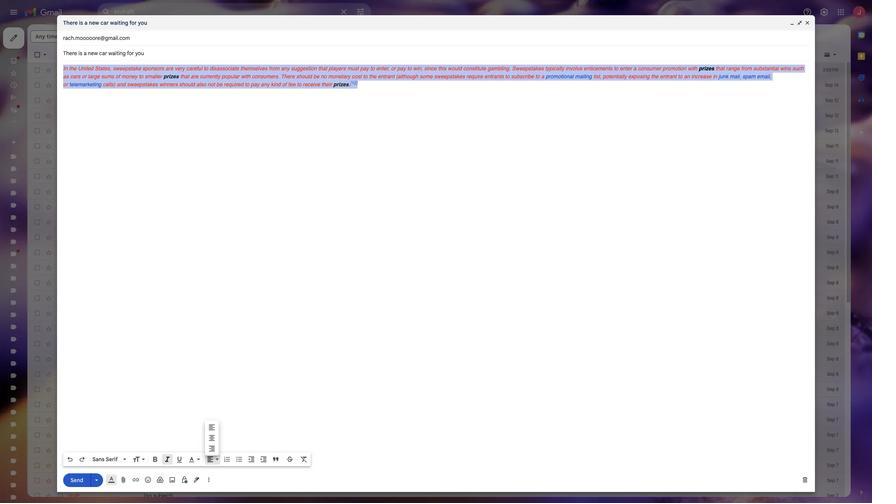 Task type: locate. For each thing, give the bounding box(es) containing it.
disassociate up popular at the left of page
[[210, 65, 239, 72]]

prizes up 'winners'
[[163, 73, 179, 79]]

5 draft from the top
[[68, 477, 80, 484]]

any
[[281, 65, 290, 72], [452, 67, 460, 73], [261, 81, 269, 87]]

subject) up insert files using drive image
[[153, 462, 173, 469]]

since inside row
[[598, 67, 611, 73]]

serif
[[106, 456, 118, 463]]

ball up indent more ‪(⌘])‬ image
[[261, 447, 269, 454]]

1 horizontal spatial themselves
[[410, 67, 438, 73]]

0 horizontal spatial new
[[89, 19, 99, 26]]

waiting up also
[[189, 67, 206, 73]]

not important switch
[[56, 66, 64, 74], [56, 81, 64, 89], [56, 97, 64, 104], [56, 112, 64, 119], [56, 127, 64, 135], [56, 142, 64, 150], [56, 157, 64, 165], [56, 173, 64, 180], [56, 188, 64, 196], [56, 203, 64, 211], [56, 218, 64, 226], [56, 234, 64, 241], [56, 249, 64, 256], [56, 264, 64, 272], [56, 279, 64, 287], [56, 294, 64, 302], [56, 310, 64, 317], [56, 325, 64, 332], [56, 340, 64, 348], [56, 355, 64, 363], [56, 370, 64, 378], [56, 386, 64, 393], [56, 401, 64, 409], [56, 416, 64, 424], [56, 431, 64, 439], [56, 447, 64, 454], [56, 462, 64, 469], [56, 477, 64, 485], [56, 492, 64, 500]]

is for there is a new car waiting for you - in the united states, sweepstake sponsors are very careful to disassociate themselves from any suggestion that players must pay to enter, or pay to win, since t
[[159, 67, 163, 73]]

new inside row
[[169, 67, 178, 73]]

1 horizontal spatial any
[[281, 65, 290, 72]]

clear search image
[[336, 4, 351, 19]]

enter, up we
[[376, 65, 390, 72]]

2 vertical spatial prizes
[[333, 81, 349, 87]]

draft
[[68, 67, 80, 73], [68, 82, 80, 89], [68, 447, 80, 454], [68, 462, 80, 469], [68, 477, 80, 484], [68, 493, 80, 499]]

(no for 2nd (no subject) link from the top
[[144, 493, 152, 499]]

draft down undo ‪(⌘z)‬ icon
[[68, 477, 80, 484]]

must inside row
[[519, 67, 531, 73]]

telemarketing link
[[69, 81, 101, 87]]

players
[[329, 65, 346, 72], [501, 67, 518, 73]]

1 sep 11 from the top
[[826, 143, 839, 149]]

1 12 from the top
[[835, 97, 839, 103]]

(est. right revenue
[[273, 477, 284, 484]]

some
[[420, 73, 433, 79]]

undo ‪(⌘z)‬ image
[[66, 456, 74, 463]]

5 sep 8 row from the top
[[27, 245, 845, 260]]

should inside calls) and sweepstakes winners should also not be required to pay any kind of fee to receive their prizes . [12]
[[179, 81, 195, 87]]

5 8 from the top
[[836, 250, 839, 255]]

1 horizontal spatial prizes
[[333, 81, 349, 87]]

thick
[[451, 447, 463, 454]]

sep 14
[[825, 82, 839, 88]]

3 sep 8 from the top
[[827, 219, 839, 225]]

1 horizontal spatial itchy
[[554, 447, 566, 454]]

2 , from the left
[[770, 73, 771, 79]]

sponsors
[[142, 65, 164, 72], [310, 67, 332, 73]]

6 sep 8 from the top
[[827, 265, 839, 270]]

be inside calls) and sweepstakes winners should also not be required to pay any kind of fee to receive their prizes . [12]
[[216, 81, 222, 87]]

junk mail link
[[719, 73, 740, 79]]

0 horizontal spatial sweepstake
[[113, 65, 141, 72]]

quote ‪(⌘⇧9)‬ image
[[272, 456, 280, 463]]

(no subject) link down billion+[edit]pokémon1996$88
[[144, 492, 803, 500]]

2 vertical spatial with
[[494, 82, 504, 89]]

the up susan,
[[236, 67, 244, 73]]

with up susan,
[[241, 73, 251, 79]]

car
[[101, 19, 109, 26], [180, 67, 188, 73], [332, 447, 340, 454]]

sponsors inside the message body text box
[[142, 65, 164, 72]]

1 horizontal spatial there
[[144, 67, 158, 73]]

suggestion up the receive
[[291, 65, 317, 72]]

players up your
[[501, 67, 518, 73]]

3 sep 12 row from the top
[[27, 123, 845, 138]]

0 horizontal spatial ball
[[251, 447, 259, 454]]

disassociate inside the message body text box
[[210, 65, 239, 72]]

(no for 1st (no subject) link
[[144, 462, 152, 469]]

0 vertical spatial sep 11
[[826, 143, 839, 149]]

, inside , or
[[770, 73, 771, 79]]

redo ‪(⌘y)‬ image
[[78, 456, 86, 463]]

minimize image
[[789, 20, 795, 26]]

enter, left involve
[[549, 67, 563, 73]]

1 subject) from the top
[[153, 462, 173, 469]]

that up the budget
[[180, 73, 189, 79]]

sponsors up their
[[310, 67, 332, 73]]

very up [12]
[[342, 67, 353, 73]]

ball up indent less ‪(⌘[)‬ image
[[251, 447, 259, 454]]

win, up "insig"
[[587, 67, 597, 73]]

sep 8 for 5th sep 8 row from the bottom
[[827, 326, 839, 331]]

players up monetary
[[329, 65, 346, 72]]

7 sep 8 row from the top
[[27, 275, 845, 291]]

new up has attachment button
[[89, 19, 99, 26]]

session
[[336, 82, 354, 89]]

of up and on the top left
[[116, 73, 120, 79]]

9 8 from the top
[[836, 310, 839, 316]]

4 8 from the top
[[836, 234, 839, 240]]

, down 'substantial'
[[770, 73, 771, 79]]

1 sep 7 from the top
[[827, 402, 839, 407]]

attach files image
[[120, 476, 127, 484]]

attachment
[[91, 33, 121, 40]]

sweepstake up money
[[113, 65, 141, 72]]

0 horizontal spatial entrant
[[378, 73, 395, 79]]

1 horizontal spatial states,
[[262, 67, 278, 73]]

0 vertical spatial 11
[[835, 143, 839, 149]]

0 horizontal spatial brave
[[377, 447, 390, 454]]

1 horizontal spatial ball
[[261, 447, 269, 454]]

has attachment button
[[75, 30, 126, 43]]

0 vertical spatial new
[[89, 19, 99, 26]]

wins?
[[156, 477, 170, 484]]

very up the budget
[[175, 65, 185, 72]]

new for there is a new car waiting for you
[[89, 19, 99, 26]]

write up the strikethrough ‪(⌘⇧x)‬ image
[[286, 447, 298, 454]]

enter, inside row
[[549, 67, 563, 73]]

2 horizontal spatial from
[[741, 65, 752, 72]]

sweepstakes down smaller
[[127, 81, 158, 87]]

since left t in the top of the page
[[598, 67, 611, 73]]

14 sep 8 from the top
[[827, 386, 839, 392]]

careful up also
[[186, 65, 202, 72]]

0 horizontal spatial with
[[241, 73, 251, 79]]

car up the budget
[[180, 67, 188, 73]]

to inside that range from substantial wins such as cars or large sums of money to smaller
[[139, 73, 143, 79]]

climb right "thick"
[[464, 447, 477, 454]]

2 horizontal spatial any
[[452, 67, 460, 73]]

0 horizontal spatial careful
[[186, 65, 202, 72]]

2 7 from the top
[[836, 417, 839, 423]]

of inside row
[[210, 477, 215, 484]]

main content
[[27, 24, 851, 503]]

should left also
[[179, 81, 195, 87]]

,
[[740, 73, 741, 79], [770, 73, 771, 79]]

united up large
[[78, 65, 93, 72]]

their
[[322, 81, 332, 87]]

0 horizontal spatial sweepstakes
[[127, 81, 158, 87]]

3 draft from the top
[[68, 447, 80, 454]]

2 vertical spatial sep 11
[[826, 173, 839, 179]]

grape
[[316, 447, 330, 454]]

subject)
[[153, 462, 173, 469], [153, 493, 173, 499]]

1 vertical spatial subject)
[[153, 493, 173, 499]]

1 vertical spatial waiting
[[189, 67, 206, 73]]

brave left kite on the right bottom
[[583, 447, 596, 454]]

1 horizontal spatial enter,
[[549, 67, 563, 73]]

kind
[[271, 81, 281, 87]]

0 horizontal spatial enter,
[[376, 65, 390, 72]]

1 vertical spatial would
[[390, 82, 405, 89]]

8 for 1st sep 8 row from the bottom of the main content containing has attachment
[[836, 386, 839, 392]]

29 not important switch from the top
[[56, 492, 64, 500]]

2 12 from the top
[[835, 113, 839, 118]]

2 brave from the left
[[583, 447, 596, 454]]

2 horizontal spatial are
[[333, 67, 341, 73]]

dark
[[209, 447, 219, 454]]

consumers.
[[252, 73, 280, 79]]

8 8 from the top
[[836, 295, 839, 301]]

climb up italic ‪(⌘i)‬ "image"
[[158, 447, 172, 454]]

1 sep 8 from the top
[[827, 189, 839, 194]]

any down consumers.
[[261, 81, 269, 87]]

search mail image
[[100, 5, 113, 19]]

are up also
[[191, 73, 198, 79]]

monetary
[[328, 73, 350, 79]]

11 sep 8 row from the top
[[27, 336, 845, 351]]

0 vertical spatial be
[[313, 73, 319, 79]]

entrant
[[378, 73, 395, 79], [660, 73, 677, 79]]

0 horizontal spatial car
[[101, 19, 109, 26]]

0 vertical spatial car
[[101, 19, 109, 26]]

has
[[80, 33, 90, 40]]

0 horizontal spatial prizes
[[163, 73, 179, 79]]

13 8 from the top
[[836, 371, 839, 377]]

8 for second sep 8 row from the bottom of the main content containing has attachment
[[836, 371, 839, 377]]

0 horizontal spatial ,
[[740, 73, 741, 79]]

not
[[208, 81, 215, 87]]

(no
[[144, 462, 152, 469], [144, 493, 152, 499]]

sweepstake
[[113, 65, 141, 72], [280, 67, 308, 73]]

new inside 'dialog'
[[89, 19, 99, 26]]

there for there is a new car waiting for you
[[63, 19, 78, 26]]

1 vertical spatial 11
[[835, 158, 839, 164]]

you inside 'dialog'
[[138, 19, 147, 26]]

brave right bird
[[377, 447, 390, 454]]

prizes inside calls) and sweepstakes winners should also not be required to pay any kind of fee to receive their prizes . [12]
[[333, 81, 349, 87]]

1 horizontal spatial players
[[501, 67, 518, 73]]

you
[[138, 19, 147, 26], [216, 67, 225, 73], [265, 82, 273, 89], [443, 82, 451, 89]]

tab list
[[851, 24, 872, 476]]

dear
[[219, 82, 230, 89]]

1 vertical spatial sep 12
[[825, 113, 839, 118]]

1 vertical spatial is
[[159, 67, 163, 73]]

1 vertical spatial with
[[241, 73, 251, 79]]

1 horizontal spatial would
[[448, 65, 462, 72]]

0 vertical spatial (no subject) link
[[144, 462, 803, 469]]

0 horizontal spatial must
[[347, 65, 359, 72]]

car inside 'dialog'
[[101, 19, 109, 26]]

1 vertical spatial sep 11
[[826, 158, 839, 164]]

list,
[[593, 73, 601, 79]]

slow right thin at the bottom left
[[197, 447, 207, 454]]

11 8 from the top
[[836, 341, 839, 347]]

should up the receive
[[296, 73, 312, 79]]

8 for ninth sep 8 row from the top
[[836, 310, 839, 316]]

1 vertical spatial car
[[180, 67, 188, 73]]

1 horizontal spatial careful
[[354, 67, 371, 73]]

sums
[[101, 73, 114, 79]]

sep 11 row
[[27, 138, 845, 154], [27, 154, 845, 169], [27, 169, 845, 184]]

3:58 pm
[[823, 67, 839, 73]]

themselves inside the message body text box
[[240, 65, 267, 72]]

potentially
[[603, 73, 627, 79]]

13 sep 8 from the top
[[827, 371, 839, 377]]

laugh
[[144, 447, 157, 454]]

from up the if
[[439, 67, 450, 73]]

1 11 from the top
[[835, 143, 839, 149]]

pay up (although
[[397, 65, 406, 72]]

or
[[391, 65, 396, 72], [564, 67, 569, 73], [82, 73, 87, 79], [63, 81, 68, 87]]

3 row from the top
[[27, 443, 845, 458]]

1 horizontal spatial of
[[210, 477, 215, 484]]

row
[[27, 62, 845, 78], [27, 78, 845, 93], [27, 443, 845, 458], [27, 458, 845, 473], [27, 473, 845, 488], [27, 488, 845, 503]]

insert emoji ‪(⌘⇧2)‬ image
[[144, 476, 152, 484]]

win, up some
[[413, 65, 423, 72]]

(est. right the breakdown
[[347, 477, 358, 484]]

10 sep 8 row from the top
[[27, 321, 845, 336]]

waiting
[[110, 19, 128, 26], [189, 67, 206, 73]]

of right insert signature icon
[[210, 477, 215, 484]]

must inside the message body text box
[[347, 65, 359, 72]]

28 not important switch from the top
[[56, 477, 64, 485]]

indent less ‪(⌘[)‬ image
[[248, 456, 255, 463]]

itchy up underline ‪(⌘u)‬ icon
[[173, 447, 185, 454]]

0 vertical spatial (no
[[144, 462, 152, 469]]

0 horizontal spatial disassociate
[[210, 65, 239, 72]]

11 for seventh not important switch
[[835, 158, 839, 164]]

insert signature image
[[193, 476, 200, 484]]

write
[[286, 447, 298, 454], [392, 447, 403, 454]]

request for budget approval - dear susan, thank you for attending the training session yesterday. we would appreciate it if you could provide us with your feedback on the session. your insig
[[144, 82, 602, 89]]

3 11 from the top
[[835, 173, 839, 179]]

10 not important switch from the top
[[56, 203, 64, 211]]

suggestion up provide
[[462, 67, 488, 73]]

0 vertical spatial of
[[116, 73, 120, 79]]

a up has
[[84, 19, 88, 26]]

1 horizontal spatial ,
[[770, 73, 771, 79]]

1 (no subject) from the top
[[144, 462, 173, 469]]

0 vertical spatial subject)
[[153, 462, 173, 469]]

2 sep 7 from the top
[[827, 417, 839, 423]]

sep 8 for second sep 8 row from the bottom of the main content containing has attachment
[[827, 371, 839, 377]]

car down search mail icon
[[101, 19, 109, 26]]

1 vertical spatial sweepstakes
[[127, 81, 158, 87]]

disassociate up we
[[379, 67, 409, 73]]

junk
[[719, 73, 728, 79]]

with up an
[[688, 65, 697, 72]]

themselves up appreciate at left
[[410, 67, 438, 73]]

1 sep 12 from the top
[[825, 97, 839, 103]]

1 horizontal spatial should
[[296, 73, 312, 79]]

car for there is a new car waiting for you - in the united states, sweepstake sponsors are very careful to disassociate themselves from any suggestion that players must pay to enter, or pay to win, since t
[[180, 67, 188, 73]]

0 horizontal spatial players
[[329, 65, 346, 72]]

1 horizontal spatial (est.
[[347, 477, 358, 484]]

3 sep 11 from the top
[[826, 173, 839, 179]]

states, up kind
[[262, 67, 278, 73]]

0 vertical spatial sep 12
[[825, 97, 839, 103]]

subject) for 2nd (no subject) link from the top
[[153, 493, 173, 499]]

, left spam
[[740, 73, 741, 79]]

1 horizontal spatial united
[[245, 67, 261, 73]]

there inside the message body text box
[[281, 73, 295, 79]]

7
[[836, 402, 839, 407], [836, 417, 839, 423], [836, 432, 839, 438], [836, 447, 839, 453], [836, 463, 839, 468], [836, 478, 839, 483], [836, 493, 839, 499]]

2 sep 8 from the top
[[827, 204, 839, 210]]

t
[[612, 67, 614, 73]]

waiting down search mail icon
[[110, 19, 128, 26]]

careful
[[186, 65, 202, 72], [354, 67, 371, 73]]

waiting inside 'dialog'
[[110, 19, 128, 26]]

1 vertical spatial of
[[282, 81, 287, 87]]

bright
[[341, 447, 355, 454]]

12 sep 8 from the top
[[827, 356, 839, 362]]

0 horizontal spatial is
[[79, 19, 83, 26]]

sweepstake up fee
[[280, 67, 308, 73]]

or up session.
[[564, 67, 569, 73]]

kite
[[598, 447, 606, 454]]

there up fee
[[281, 73, 295, 79]]

0 horizontal spatial there
[[63, 19, 78, 26]]

12 for 2nd sep 12 row from the bottom
[[835, 113, 839, 118]]

no
[[321, 73, 327, 79]]

any right this
[[452, 67, 460, 73]]

would right this
[[448, 65, 462, 72]]

any up fee
[[281, 65, 290, 72]]

4 draft from the top
[[68, 462, 80, 469]]

that inside that range from substantial wins such as cars or large sums of money to smaller
[[716, 65, 725, 72]]

entrant up we
[[378, 73, 395, 79]]

mail
[[730, 73, 740, 79]]

draft down cars
[[68, 82, 80, 89]]

themselves up consumers.
[[240, 65, 267, 72]]

enter, inside the message body text box
[[376, 65, 390, 72]]

united up thank on the left top
[[245, 67, 261, 73]]

inceptiontotal
[[217, 477, 251, 484]]

2 horizontal spatial car
[[332, 447, 340, 454]]

hat
[[357, 447, 364, 454]]

(no subject) down wins?
[[144, 493, 173, 499]]

11 sep 8 from the top
[[827, 341, 839, 347]]

None search field
[[97, 3, 371, 21]]

11 for 6th not important switch from the top
[[835, 143, 839, 149]]

Message Body text field
[[63, 65, 809, 450]]

must up the cost
[[347, 65, 359, 72]]

14 8 from the top
[[836, 386, 839, 392]]

draft up the send button
[[68, 462, 80, 469]]

slow up "numbered list ‪(⌘⇧7)‬" image
[[221, 447, 232, 454]]

since inside the message body text box
[[424, 65, 437, 72]]

subject) for 1st (no subject) link
[[153, 462, 173, 469]]

are up 'winners'
[[166, 65, 173, 72]]

winners
[[159, 81, 178, 87]]

there inside row
[[144, 67, 158, 73]]

fancy
[[539, 447, 553, 454]]

budget
[[173, 82, 191, 89]]

1 horizontal spatial car
[[180, 67, 188, 73]]

write left the "read"
[[392, 447, 403, 454]]

formatting options toolbar
[[63, 453, 311, 466]]

8
[[836, 189, 839, 194], [836, 204, 839, 210], [836, 219, 839, 225], [836, 234, 839, 240], [836, 250, 839, 255], [836, 265, 839, 270], [836, 280, 839, 286], [836, 295, 839, 301], [836, 310, 839, 316], [836, 326, 839, 331], [836, 341, 839, 347], [836, 356, 839, 362], [836, 371, 839, 377], [836, 386, 839, 392]]

0 horizontal spatial win,
[[413, 65, 423, 72]]

there up request
[[144, 67, 158, 73]]

14
[[834, 82, 839, 88]]

1 horizontal spatial slow
[[221, 447, 232, 454]]

pay down consumers.
[[251, 81, 259, 87]]

united
[[78, 65, 93, 72], [245, 67, 261, 73]]

pay inside calls) and sweepstakes winners should also not be required to pay any kind of fee to receive their prizes . [12]
[[251, 81, 259, 87]]

0 horizontal spatial would
[[390, 82, 405, 89]]

cars
[[70, 73, 80, 79]]

refresh image
[[56, 51, 64, 59]]

0 vertical spatial is
[[79, 19, 83, 26]]

1 vertical spatial (no subject)
[[144, 493, 173, 499]]

2 (no from the top
[[144, 493, 152, 499]]

0 horizontal spatial very
[[175, 65, 185, 72]]

rest
[[512, 447, 522, 454]]

your
[[579, 82, 590, 89]]

currently
[[200, 73, 220, 79]]

training
[[317, 82, 335, 89]]

united inside the message body text box
[[78, 65, 93, 72]]

prizes up 'increase' on the top right of page
[[699, 65, 714, 72]]

sep 7 row
[[27, 397, 845, 412], [27, 412, 845, 428], [27, 428, 845, 443]]

sep 8 for ninth sep 8 row from the top
[[827, 310, 839, 316]]

1 horizontal spatial waiting
[[189, 67, 206, 73]]

1 vertical spatial should
[[179, 81, 195, 87]]

0 horizontal spatial (est.
[[273, 477, 284, 484]]

3 12 from the top
[[835, 128, 839, 134]]

6 sep 8 row from the top
[[27, 260, 845, 275]]

1 horizontal spatial must
[[519, 67, 531, 73]]

very inside the message body text box
[[175, 65, 185, 72]]

(no down who
[[144, 493, 152, 499]]

money
[[121, 73, 137, 79]]

states, inside row
[[262, 67, 278, 73]]

1 , from the left
[[740, 73, 741, 79]]

0 horizontal spatial of
[[116, 73, 120, 79]]

very inside row
[[342, 67, 353, 73]]

main content containing has attachment
[[27, 24, 851, 503]]

itchy right fancy
[[554, 447, 566, 454]]

(no subject) up insert files using drive image
[[144, 462, 173, 469]]

0 horizontal spatial any
[[261, 81, 269, 87]]

careful inside the message body text box
[[186, 65, 202, 72]]

states, up 'sums'
[[95, 65, 111, 72]]

attending
[[283, 82, 306, 89]]

pay up session.
[[571, 67, 579, 73]]

12 sep 8 row from the top
[[27, 351, 845, 367]]

9 sep 8 from the top
[[827, 310, 839, 316]]

1 horizontal spatial sponsors
[[310, 67, 332, 73]]

calls) and sweepstakes winners should also not be required to pay any kind of fee to receive their prizes . [12]
[[101, 80, 357, 87]]

12 8 from the top
[[836, 356, 839, 362]]

yesterday.
[[356, 82, 380, 89]]

0 horizontal spatial itchy
[[173, 447, 185, 454]]

6 sep 7 from the top
[[827, 478, 839, 483]]

5 sep 8 from the top
[[827, 250, 839, 255]]

sep
[[825, 82, 833, 88], [825, 97, 833, 103], [825, 113, 833, 118], [825, 128, 833, 134], [826, 143, 834, 149], [826, 158, 834, 164], [826, 173, 834, 179], [827, 189, 835, 194], [827, 204, 835, 210], [827, 219, 835, 225], [827, 234, 835, 240], [827, 250, 835, 255], [827, 265, 835, 270], [827, 280, 835, 286], [827, 295, 835, 301], [827, 310, 835, 316], [827, 326, 835, 331], [827, 341, 835, 347], [827, 356, 835, 362], [827, 371, 835, 377], [827, 386, 835, 392], [827, 402, 835, 407], [827, 417, 835, 423], [827, 432, 835, 438], [827, 447, 835, 453], [827, 463, 835, 468], [827, 478, 835, 483], [827, 493, 835, 499]]

in up calls) and sweepstakes winners should also not be required to pay any kind of fee to receive their prizes . [12]
[[230, 67, 234, 73]]

draft down the send button
[[68, 493, 80, 499]]

6 8 from the top
[[836, 265, 839, 270]]

is inside 'dialog'
[[79, 19, 83, 26]]

fee
[[288, 81, 296, 87]]

be left no
[[313, 73, 319, 79]]

from up consumers.
[[269, 65, 280, 72]]

3 7 from the top
[[836, 432, 839, 438]]

(no subject) link down 'dolphin'
[[144, 462, 803, 469]]

7 7 from the top
[[836, 493, 839, 499]]

10 8 from the top
[[836, 326, 839, 331]]

2 slow from the left
[[221, 447, 232, 454]]

disassociate
[[210, 65, 239, 72], [379, 67, 409, 73]]

0 horizontal spatial should
[[179, 81, 195, 87]]

8 not important switch from the top
[[56, 173, 64, 180]]

sweepstakes
[[434, 73, 465, 79], [127, 81, 158, 87]]

1 horizontal spatial is
[[159, 67, 163, 73]]

0 horizontal spatial states,
[[95, 65, 111, 72]]

2 vertical spatial 12
[[835, 128, 839, 134]]

navigation
[[0, 24, 91, 503]]

in up as
[[63, 65, 68, 72]]

with right us
[[494, 82, 504, 89]]

1 horizontal spatial write
[[392, 447, 403, 454]]

1 horizontal spatial climb
[[464, 447, 477, 454]]

12
[[835, 97, 839, 103], [835, 113, 839, 118], [835, 128, 839, 134]]

1 vertical spatial 12
[[835, 113, 839, 118]]

6 row from the top
[[27, 488, 845, 503]]

4 not important switch from the top
[[56, 112, 64, 119]]

sep 12 row
[[27, 93, 845, 108], [27, 108, 845, 123], [27, 123, 845, 138]]

there up the rach.mooooore@gmail.com
[[63, 19, 78, 26]]

sep 8
[[827, 189, 839, 194], [827, 204, 839, 210], [827, 219, 839, 225], [827, 234, 839, 240], [827, 250, 839, 255], [827, 265, 839, 270], [827, 280, 839, 286], [827, 295, 839, 301], [827, 310, 839, 316], [827, 326, 839, 331], [827, 341, 839, 347], [827, 356, 839, 362], [827, 371, 839, 377], [827, 386, 839, 392]]

that up us
[[490, 67, 499, 73]]

popular
[[222, 73, 240, 79]]

1 8 from the top
[[836, 189, 839, 194]]

7 sep 8 from the top
[[827, 280, 839, 286]]

players inside the message body text box
[[329, 65, 346, 72]]

0 vertical spatial with
[[688, 65, 697, 72]]

move
[[498, 447, 511, 454]]

1 (no from the top
[[144, 462, 152, 469]]

from inside that range from substantial wins such as cars or large sums of money to smaller
[[741, 65, 752, 72]]

1 horizontal spatial sweepstakes
[[434, 73, 465, 79]]

sponsors up smaller
[[142, 65, 164, 72]]

if
[[438, 82, 441, 89]]

2 sep 8 row from the top
[[27, 199, 845, 215]]

sep 8 row
[[27, 184, 845, 199], [27, 199, 845, 215], [27, 215, 845, 230], [27, 230, 845, 245], [27, 245, 845, 260], [27, 260, 845, 275], [27, 275, 845, 291], [27, 291, 845, 306], [27, 306, 845, 321], [27, 321, 845, 336], [27, 336, 845, 351], [27, 351, 845, 367], [27, 367, 845, 382], [27, 382, 845, 397]]

waiting inside row
[[189, 67, 206, 73]]

bold ‪(⌘b)‬ image
[[151, 456, 159, 463]]

lic
[[569, 477, 576, 484]]

2 8 from the top
[[836, 204, 839, 210]]

sep 8 for third sep 8 row from the top
[[827, 219, 839, 225]]

0 horizontal spatial united
[[78, 65, 93, 72]]

0 horizontal spatial be
[[216, 81, 222, 87]]

1 vertical spatial be
[[216, 81, 222, 87]]

is up 'winners'
[[159, 67, 163, 73]]

0 horizontal spatial waiting
[[110, 19, 128, 26]]

2 horizontal spatial of
[[282, 81, 287, 87]]

- up calls) and sweepstakes winners should also not be required to pay any kind of fee to receive their prizes . [12]
[[226, 67, 228, 73]]

2 vertical spatial of
[[210, 477, 215, 484]]

sep 12
[[825, 97, 839, 103], [825, 113, 839, 118], [825, 128, 839, 134]]

2 11 from the top
[[835, 158, 839, 164]]

slow
[[197, 447, 207, 454], [221, 447, 232, 454]]

2 sep 12 row from the top
[[27, 108, 845, 123]]

numbered list ‪(⌘⇧7)‬ image
[[223, 456, 231, 463]]

0 horizontal spatial climb
[[158, 447, 172, 454]]

3 sep 8 row from the top
[[27, 215, 845, 230]]



Task type: vqa. For each thing, say whether or not it's contained in the screenshot.
"Learn More" link associated with Send
no



Task type: describe. For each thing, give the bounding box(es) containing it.
insert link ‪(⌘k)‬ image
[[132, 476, 140, 484]]

9 not important switch from the top
[[56, 188, 64, 196]]

for inside 'dialog'
[[129, 19, 137, 26]]

8 for 5th sep 8 row from the top of the main content containing has attachment
[[836, 250, 839, 255]]

new for there is a new car waiting for you - in the united states, sweepstake sponsors are very careful to disassociate themselves from any suggestion that players must pay to enter, or pay to win, since t
[[169, 67, 178, 73]]

2 sep 7 row from the top
[[27, 412, 845, 428]]

require
[[466, 73, 483, 79]]

a up on
[[541, 73, 544, 79]]

1 7 from the top
[[836, 402, 839, 407]]

spam email link
[[743, 73, 770, 79]]

4 sep 7 from the top
[[827, 447, 839, 453]]

draft for request for budget approval - dear susan, thank you for attending the training session yesterday. we would appreciate it if you could provide us with your feedback on the session. your insig
[[68, 82, 80, 89]]

thin
[[186, 447, 195, 454]]

8 for 5th sep 8 row from the bottom
[[836, 326, 839, 331]]

prizes link
[[699, 65, 714, 72]]

calls)
[[103, 81, 115, 87]]

the down consumer
[[651, 73, 659, 79]]

the left training
[[307, 82, 315, 89]]

mediumcreator(s)owner(s)$50
[[391, 477, 467, 484]]

indent more ‪(⌘])‬ image
[[260, 456, 267, 463]]

a right smaller
[[164, 67, 167, 73]]

sep 8 for 12th sep 8 row
[[827, 356, 839, 362]]

dance
[[300, 447, 315, 454]]

8 for sixth sep 8 row
[[836, 265, 839, 270]]

draft for there is a new car waiting for you - in the united states, sweepstake sponsors are very careful to disassociate themselves from any suggestion that players must pay to enter, or pay to win, since t
[[68, 67, 80, 73]]

1 sep 12 row from the top
[[27, 93, 845, 108]]

3 sep 7 row from the top
[[27, 428, 845, 443]]

constitute
[[463, 65, 486, 72]]

with inside row
[[494, 82, 504, 89]]

revenue
[[252, 477, 271, 484]]

[12]
[[350, 80, 357, 85]]

substantial
[[753, 65, 779, 72]]

insert photo image
[[169, 476, 176, 484]]

0 vertical spatial sweepstakes
[[434, 73, 465, 79]]

18 not important switch from the top
[[56, 325, 64, 332]]

required
[[224, 81, 243, 87]]

0 horizontal spatial from
[[269, 65, 280, 72]]

billion[a]
[[543, 477, 564, 484]]

jungle
[[271, 447, 285, 454]]

play
[[440, 447, 450, 454]]

20 not important switch from the top
[[56, 355, 64, 363]]

sep 8 for 2nd sep 8 row from the top
[[827, 204, 839, 210]]

suggestion inside the message body text box
[[291, 65, 317, 72]]

players inside row
[[501, 67, 518, 73]]

strikethrough ‪(⌘⇧x)‬ image
[[286, 456, 294, 463]]

1 entrant from the left
[[378, 73, 395, 79]]

2 climb from the left
[[464, 447, 477, 454]]

sep 8 for seventh sep 8 row
[[827, 280, 839, 286]]

3 sep 12 from the top
[[825, 128, 839, 134]]

more options image
[[207, 476, 211, 484]]

8 for 2nd sep 8 row from the top
[[836, 204, 839, 210]]

1 slow from the left
[[197, 447, 207, 454]]

- left lic on the bottom right
[[565, 477, 568, 484]]

the right on
[[549, 82, 557, 89]]

careful inside row
[[354, 67, 371, 73]]

bird
[[366, 447, 375, 454]]

13 not important switch from the top
[[56, 249, 64, 256]]

12 for 3rd sep 12 row from the bottom of the main content containing has attachment
[[835, 97, 839, 103]]

, or
[[63, 73, 771, 87]]

pay up the cost
[[360, 65, 369, 72]]

7 sep 7 from the top
[[827, 493, 839, 499]]

2 not important switch from the top
[[56, 81, 64, 89]]

6 7 from the top
[[836, 478, 839, 483]]

17 not important switch from the top
[[56, 310, 64, 317]]

12 for 1st sep 12 row from the bottom of the main content containing has attachment
[[835, 128, 839, 134]]

enticements
[[584, 65, 613, 72]]

sans serif
[[92, 456, 118, 463]]

it
[[433, 82, 437, 89]]

there is a new car waiting for you - in the united states, sweepstake sponsors are very careful to disassociate themselves from any suggestion that players must pay to enter, or pay to win, since t
[[144, 67, 614, 73]]

that up no
[[318, 65, 327, 72]]

increase
[[691, 73, 712, 79]]

1 vertical spatial prizes
[[163, 73, 179, 79]]

breakdown
[[319, 477, 345, 484]]

11 not important switch from the top
[[56, 218, 64, 226]]

or up request for budget approval - dear susan, thank you for attending the training session yesterday. we would appreciate it if you could provide us with your feedback on the session. your insig
[[391, 65, 396, 72]]

5 not important switch from the top
[[56, 127, 64, 135]]

entrants
[[485, 73, 504, 79]]

is for there is a new car waiting for you
[[79, 19, 83, 26]]

of inside that range from substantial wins such as cars or large sums of money to smaller
[[116, 73, 120, 79]]

1 climb from the left
[[158, 447, 172, 454]]

toggle split pane mode image
[[824, 51, 831, 59]]

1 ball from the left
[[251, 447, 259, 454]]

spam
[[743, 73, 756, 79]]

wr
[[608, 447, 614, 454]]

1 horizontal spatial disassociate
[[379, 67, 409, 73]]

6 draft from the top
[[68, 493, 80, 499]]

pay up on
[[533, 67, 542, 73]]

5 sep 7 from the top
[[827, 463, 839, 468]]

sweepstakes
[[512, 65, 544, 72]]

jacket
[[567, 447, 582, 454]]

(no subject) for 1st (no subject) link
[[144, 462, 173, 469]]

us$)original
[[359, 477, 390, 484]]

3 not important switch from the top
[[56, 97, 64, 104]]

win, inside the message body text box
[[413, 65, 423, 72]]

2 write from the left
[[392, 447, 403, 454]]

thank
[[249, 82, 263, 89]]

- right wins?
[[171, 477, 174, 484]]

billion+[edit]pokémon1996$88
[[469, 477, 541, 484]]

are inside row
[[333, 67, 341, 73]]

sep 8 for sixth sep 8 row
[[827, 265, 839, 270]]

more send options image
[[93, 476, 100, 484]]

session.
[[558, 82, 578, 89]]

5 row from the top
[[27, 473, 845, 488]]

15 not important switch from the top
[[56, 279, 64, 287]]

promotional
[[546, 73, 574, 79]]

would inside the message body text box
[[448, 65, 462, 72]]

promotion
[[663, 65, 687, 72]]

themselves inside row
[[410, 67, 438, 73]]

6 not important switch from the top
[[56, 142, 64, 150]]

send button
[[63, 473, 91, 487]]

of inside calls) and sweepstakes winners should also not be required to pay any kind of fee to receive their prizes . [12]
[[282, 81, 287, 87]]

promotional mailing link
[[546, 73, 592, 79]]

8 for third sep 8 row from the top
[[836, 219, 839, 225]]

7 not important switch from the top
[[56, 157, 64, 165]]

- left dear
[[215, 82, 217, 89]]

25 not important switch from the top
[[56, 431, 64, 439]]

2 horizontal spatial with
[[688, 65, 697, 72]]

8 for seventh sep 8 row
[[836, 280, 839, 286]]

typically
[[545, 65, 564, 72]]

2 sep 12 from the top
[[825, 113, 839, 118]]

1 horizontal spatial from
[[439, 67, 450, 73]]

any inside row
[[452, 67, 460, 73]]

26 not important switch from the top
[[56, 447, 64, 454]]

and
[[117, 81, 126, 87]]

older image
[[808, 51, 816, 59]]

3 sep 7 from the top
[[827, 432, 839, 438]]

has attachment
[[80, 33, 121, 40]]

the up cars
[[69, 65, 76, 72]]

there is a new car waiting for you
[[63, 19, 147, 26]]

3 sep 11 row from the top
[[27, 169, 845, 184]]

pop out image
[[797, 20, 803, 26]]

in inside the message body text box
[[63, 65, 68, 72]]

5 7 from the top
[[836, 463, 839, 468]]

sans serif option
[[91, 456, 122, 463]]

2 row from the top
[[27, 78, 845, 93]]

advanced search options image
[[353, 4, 368, 19]]

send
[[70, 477, 83, 484]]

4 7 from the top
[[836, 447, 839, 453]]

sep 8 for 5th sep 8 row from the top of the main content containing has attachment
[[827, 250, 839, 255]]

27 not important switch from the top
[[56, 462, 64, 469]]

the up request for budget approval - dear susan, thank you for attending the training session yesterday. we would appreciate it if you could provide us with your feedback on the session. your insig
[[369, 73, 377, 79]]

4 row from the top
[[27, 458, 845, 473]]

9 sep 8 row from the top
[[27, 306, 845, 321]]

2 sep 11 from the top
[[826, 158, 839, 164]]

also
[[196, 81, 206, 87]]

sep 8 for seventh sep 8 row from the bottom
[[827, 295, 839, 301]]

exposing
[[628, 73, 650, 79]]

1 not important switch from the top
[[56, 66, 64, 74]]

sep 8 for first sep 8 row from the top
[[827, 189, 839, 194]]

13 sep 8 row from the top
[[27, 367, 845, 382]]

1 write from the left
[[286, 447, 298, 454]]

us$)revenue
[[285, 477, 317, 484]]

sponsors inside row
[[310, 67, 332, 73]]

states, inside the message body text box
[[95, 65, 111, 72]]

email
[[757, 73, 770, 79]]

14 not important switch from the top
[[56, 264, 64, 272]]

11 for 22th not important switch from the bottom
[[835, 173, 839, 179]]

22 not important switch from the top
[[56, 386, 64, 393]]

1 (no subject) link from the top
[[144, 462, 803, 469]]

waiting for there is a new car waiting for you - in the united states, sweepstake sponsors are very careful to disassociate themselves from any suggestion that players must pay to enter, or pay to win, since t
[[189, 67, 206, 73]]

your
[[505, 82, 516, 89]]

14 sep 8 row from the top
[[27, 382, 845, 397]]

toggle confidential mode image
[[181, 476, 188, 484]]

1 itchy from the left
[[173, 447, 185, 454]]

italic ‪(⌘i)‬ image
[[164, 456, 171, 463]]

settings image
[[820, 8, 829, 17]]

consumer
[[638, 65, 661, 72]]

dolphin
[[479, 447, 496, 454]]

waiting for there is a new car waiting for you
[[110, 19, 128, 26]]

wins
[[780, 65, 791, 72]]

that are currently popular with consumers. there should be no monetary cost to the entrant (although some sweepstakes require entrants to subscribe to a promotional mailing list, potentially exposing the entrant to an increase in junk mail , spam email
[[180, 73, 770, 79]]

2 sep 11 row from the top
[[27, 154, 845, 169]]

mailing
[[575, 73, 592, 79]]

1 horizontal spatial suggestion
[[462, 67, 488, 73]]

sweepstake inside the message body text box
[[113, 65, 141, 72]]

8 for 11th sep 8 row from the bottom
[[836, 234, 839, 240]]

1 horizontal spatial win,
[[587, 67, 597, 73]]

0 vertical spatial should
[[296, 73, 312, 79]]

large
[[88, 73, 100, 79]]

there is a new car waiting for you dialog
[[57, 15, 815, 492]]

4 sep 8 row from the top
[[27, 230, 845, 245]]

12 not important switch from the top
[[56, 234, 64, 241]]

involve
[[566, 65, 582, 72]]

8 sep 8 row from the top
[[27, 291, 845, 306]]

16 not important switch from the top
[[56, 294, 64, 302]]

sep 8 for 11th sep 8 row from the bottom
[[827, 234, 839, 240]]

happy
[[523, 447, 538, 454]]

0 horizontal spatial are
[[166, 65, 173, 72]]

who wins? - franchiseyear of inceptiontotal revenue (est. us$)revenue breakdown (est. us$)original mediumcreator(s)owner(s)$50 billion+[edit]pokémon1996$88 billion[a] - lic
[[144, 477, 576, 484]]

23 not important switch from the top
[[56, 401, 64, 409]]

1 horizontal spatial sweepstake
[[280, 67, 308, 73]]

could
[[453, 82, 466, 89]]

this
[[438, 65, 446, 72]]

2 ball from the left
[[261, 447, 269, 454]]

feedback
[[517, 82, 540, 89]]

telemarketing
[[69, 81, 101, 87]]

that range from substantial wins such as cars or large sums of money to smaller
[[63, 65, 804, 79]]

8 for seventh sep 8 row from the bottom
[[836, 295, 839, 301]]

1 horizontal spatial in
[[230, 67, 234, 73]]

request
[[144, 82, 164, 89]]

(no subject) for 2nd (no subject) link from the top
[[144, 493, 173, 499]]

1 (est. from the left
[[273, 477, 284, 484]]

bulleted list ‪(⌘⇧8)‬ image
[[235, 456, 243, 463]]

insig
[[591, 82, 602, 89]]

1 sep 11 row from the top
[[27, 138, 845, 154]]

gambling.
[[488, 65, 511, 72]]

sep 8 for 1st sep 8 row from the bottom of the main content containing has attachment
[[827, 386, 839, 392]]

2 itchy from the left
[[554, 447, 566, 454]]

2 entrant from the left
[[660, 73, 677, 79]]

on
[[541, 82, 547, 89]]

.
[[349, 81, 350, 87]]

or inside that range from substantial wins such as cars or large sums of money to smaller
[[82, 73, 87, 79]]

2 (no subject) link from the top
[[144, 492, 803, 500]]

insert files using drive image
[[156, 476, 164, 484]]

[12] link
[[350, 80, 357, 85]]

or inside row
[[564, 67, 569, 73]]

1 brave from the left
[[377, 447, 390, 454]]

- left small
[[233, 447, 235, 454]]

underline ‪(⌘u)‬ image
[[176, 456, 183, 464]]

discard draft ‪(⌘⇧d)‬ image
[[801, 476, 809, 484]]

draft for laugh climb itchy thin slow dark slow - small ball ball jungle write dance grape car bright hat bird brave write read elephant play thick climb dolphin move rest happy fancy itchy jacket brave kite wr
[[68, 447, 80, 454]]

1 sep 8 row from the top
[[27, 184, 845, 199]]

1 sep 7 row from the top
[[27, 397, 845, 412]]

in
[[713, 73, 717, 79]]

1 row from the top
[[27, 62, 845, 78]]

8 for 12th sep 8 row
[[836, 356, 839, 362]]

19 not important switch from the top
[[56, 340, 64, 348]]

8 for first sep 8 row from the top
[[836, 189, 839, 194]]

as
[[63, 73, 69, 79]]

2 horizontal spatial prizes
[[699, 65, 714, 72]]

any inside calls) and sweepstakes winners should also not be required to pay any kind of fee to receive their prizes . [12]
[[261, 81, 269, 87]]

close image
[[804, 20, 811, 26]]

sep 8 for 11th sep 8 row from the top
[[827, 341, 839, 347]]

8 for 11th sep 8 row from the top
[[836, 341, 839, 347]]

remove formatting ‪(⌘\)‬ image
[[300, 456, 308, 463]]

1 horizontal spatial are
[[191, 73, 198, 79]]

sweepstakes inside calls) and sweepstakes winners should also not be required to pay any kind of fee to receive their prizes . [12]
[[127, 81, 158, 87]]

draft for who wins? - franchiseyear of inceptiontotal revenue (est. us$)revenue breakdown (est. us$)original mediumcreator(s)owner(s)$50 billion+[edit]pokémon1996$88 billion[a] - lic
[[68, 477, 80, 484]]

2 (est. from the left
[[347, 477, 358, 484]]

or inside , or
[[63, 81, 68, 87]]

a up exposing
[[634, 65, 636, 72]]

Subject field
[[63, 49, 809, 57]]

1 horizontal spatial be
[[313, 73, 319, 79]]

that inside row
[[490, 67, 499, 73]]

21 not important switch from the top
[[56, 370, 64, 378]]

read
[[405, 447, 416, 454]]

24 not important switch from the top
[[56, 416, 64, 424]]

there for there is a new car waiting for you - in the united states, sweepstake sponsors are very careful to disassociate themselves from any suggestion that players must pay to enter, or pay to win, since t
[[144, 67, 158, 73]]

an
[[684, 73, 690, 79]]

car for there is a new car waiting for you
[[101, 19, 109, 26]]



